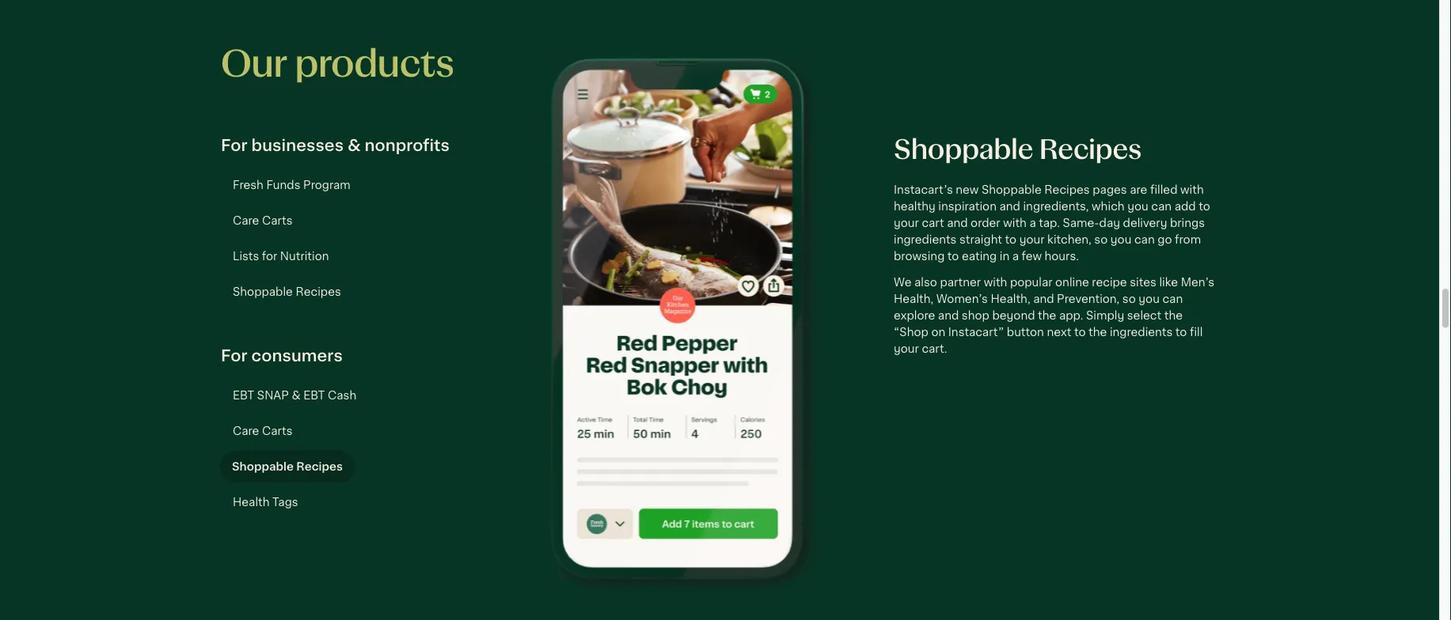 Task type: describe. For each thing, give the bounding box(es) containing it.
0 vertical spatial can
[[1151, 201, 1172, 213]]

add
[[1175, 201, 1196, 213]]

and up on
[[938, 310, 959, 322]]

straight
[[960, 234, 1002, 246]]

few
[[1022, 251, 1042, 262]]

nutrition
[[280, 251, 329, 262]]

sites
[[1130, 277, 1157, 289]]

beyond
[[992, 310, 1035, 322]]

simply
[[1086, 310, 1124, 322]]

from
[[1175, 234, 1201, 246]]

care carts for funds
[[233, 215, 293, 227]]

browsing
[[894, 251, 945, 262]]

for consumers
[[221, 348, 343, 365]]

kitchen,
[[1048, 234, 1092, 246]]

can inside we also partner with popular online recipe sites like men's health, women's health, and prevention, so you can explore and shop beyond the app. simply select the "shop on instacart" button next to the ingredients to fill your cart.
[[1163, 293, 1183, 305]]

cart.
[[922, 343, 947, 355]]

women's
[[936, 293, 988, 305]]

2 health, from the left
[[991, 293, 1031, 305]]

cart
[[922, 217, 944, 229]]

fresh funds program
[[233, 179, 351, 191]]

you inside we also partner with popular online recipe sites like men's health, women's health, and prevention, so you can explore and shop beyond the app. simply select the "shop on instacart" button next to the ingredients to fill your cart.
[[1139, 293, 1160, 305]]

fill
[[1190, 327, 1203, 338]]

for for for businesses & nonprofits
[[221, 137, 248, 154]]

health
[[233, 497, 270, 509]]

ingredients,
[[1023, 201, 1089, 213]]

our products
[[221, 46, 454, 84]]

health tags
[[233, 497, 298, 509]]

tap.
[[1039, 217, 1060, 229]]

select
[[1127, 310, 1162, 322]]

in
[[1000, 251, 1010, 262]]

shop
[[962, 310, 990, 322]]

delivery
[[1123, 217, 1167, 229]]

instacart's
[[894, 184, 953, 196]]

1 vertical spatial your
[[1020, 234, 1045, 246]]

ingredients inside instacart's new shoppable recipes pages are filled with healthy inspiration and ingredients, which you can add to your cart and order with a tap. same-day delivery brings ingredients straight to your kitchen, so you can go from browsing to eating in a few hours.
[[894, 234, 957, 246]]

for
[[262, 251, 277, 262]]

online
[[1055, 277, 1089, 289]]

businesses
[[251, 137, 344, 154]]

which
[[1092, 201, 1125, 213]]

app.
[[1059, 310, 1083, 322]]

also
[[915, 277, 937, 289]]

so inside we also partner with popular online recipe sites like men's health, women's health, and prevention, so you can explore and shop beyond the app. simply select the "shop on instacart" button next to the ingredients to fill your cart.
[[1123, 293, 1136, 305]]

eating
[[962, 251, 997, 262]]

filled
[[1150, 184, 1178, 196]]

& for snap
[[292, 390, 301, 402]]

shoppable recipes inside shoppable recipes tab panel
[[894, 136, 1142, 164]]

healthy
[[894, 201, 936, 213]]

1 vertical spatial with
[[1003, 217, 1027, 229]]

1 health, from the left
[[894, 293, 934, 305]]

2 vertical spatial shoppable recipes
[[232, 461, 343, 473]]

recipes down "nutrition"
[[296, 286, 341, 298]]

day
[[1099, 217, 1120, 229]]

lists
[[233, 251, 259, 262]]

to up the in
[[1005, 234, 1017, 246]]

on
[[931, 327, 946, 338]]

nonprofits
[[365, 137, 450, 154]]

2 ebt from the left
[[303, 390, 325, 402]]

so inside instacart's new shoppable recipes pages are filled with healthy inspiration and ingredients, which you can add to your cart and order with a tap. same-day delivery brings ingredients straight to your kitchen, so you can go from browsing to eating in a few hours.
[[1094, 234, 1108, 246]]

are
[[1130, 184, 1148, 196]]

shoppable down for
[[233, 286, 293, 298]]

for businesses & nonprofits
[[221, 137, 450, 154]]

to down app.
[[1074, 327, 1086, 338]]

men's
[[1181, 277, 1215, 289]]

& for businesses
[[348, 137, 361, 154]]

and down inspiration
[[947, 217, 968, 229]]



Task type: locate. For each thing, give the bounding box(es) containing it.
1 vertical spatial care
[[233, 426, 259, 438]]

partner
[[940, 277, 981, 289]]

shoppable recipes up tags
[[232, 461, 343, 473]]

2 vertical spatial with
[[984, 277, 1007, 289]]

you down are
[[1128, 201, 1149, 213]]

for
[[221, 137, 248, 154], [221, 348, 248, 365]]

your down healthy at the top of page
[[894, 217, 919, 229]]

2 vertical spatial your
[[894, 343, 919, 355]]

shoppable recipes down lists for nutrition
[[233, 286, 341, 298]]

0 vertical spatial ingredients
[[894, 234, 957, 246]]

for up fresh on the left top of the page
[[221, 137, 248, 154]]

products
[[295, 46, 454, 84]]

1 for from the top
[[221, 137, 248, 154]]

care up lists
[[233, 215, 259, 227]]

health, up explore
[[894, 293, 934, 305]]

your up few
[[1020, 234, 1045, 246]]

our
[[221, 46, 287, 84]]

1 vertical spatial so
[[1123, 293, 1136, 305]]

to left fill
[[1176, 327, 1187, 338]]

next
[[1047, 327, 1072, 338]]

1 carts from the top
[[262, 215, 293, 227]]

2 care carts from the top
[[233, 426, 293, 438]]

1 vertical spatial a
[[1012, 251, 1019, 262]]

1 vertical spatial for
[[221, 348, 248, 365]]

1 vertical spatial can
[[1135, 234, 1155, 246]]

0 horizontal spatial health,
[[894, 293, 934, 305]]

hours.
[[1045, 251, 1079, 262]]

shoppable inside instacart's new shoppable recipes pages are filled with healthy inspiration and ingredients, which you can add to your cart and order with a tap. same-day delivery brings ingredients straight to your kitchen, so you can go from browsing to eating in a few hours.
[[982, 184, 1042, 196]]

1 vertical spatial carts
[[262, 426, 293, 438]]

cash
[[328, 390, 356, 402]]

2 for from the top
[[221, 348, 248, 365]]

care carts for snap
[[233, 426, 293, 438]]

1 vertical spatial tab list
[[220, 380, 461, 519]]

0 vertical spatial your
[[894, 217, 919, 229]]

the up the "next"
[[1038, 310, 1056, 322]]

1 care carts from the top
[[233, 215, 293, 227]]

the down simply
[[1089, 327, 1107, 338]]

care down snap
[[233, 426, 259, 438]]

and down popular
[[1033, 293, 1054, 305]]

program
[[303, 179, 351, 191]]

ingredients down "select"
[[1110, 327, 1173, 338]]

your inside we also partner with popular online recipe sites like men's health, women's health, and prevention, so you can explore and shop beyond the app. simply select the "shop on instacart" button next to the ingredients to fill your cart.
[[894, 343, 919, 355]]

ebt snap & ebt cash
[[233, 390, 356, 402]]

care for fresh
[[233, 215, 259, 227]]

recipes up pages
[[1039, 136, 1142, 164]]

health,
[[894, 293, 934, 305], [991, 293, 1031, 305]]

2 vertical spatial can
[[1163, 293, 1183, 305]]

0 vertical spatial with
[[1181, 184, 1204, 196]]

tags
[[272, 497, 298, 509]]

tab list containing ebt snap & ebt cash
[[220, 380, 461, 519]]

0 vertical spatial care
[[233, 215, 259, 227]]

a right the in
[[1012, 251, 1019, 262]]

ebt
[[233, 390, 254, 402], [303, 390, 325, 402]]

0 horizontal spatial ingredients
[[894, 234, 957, 246]]

1 vertical spatial care carts
[[233, 426, 293, 438]]

and
[[1000, 201, 1020, 213], [947, 217, 968, 229], [1033, 293, 1054, 305], [938, 310, 959, 322]]

ingredients inside we also partner with popular online recipe sites like men's health, women's health, and prevention, so you can explore and shop beyond the app. simply select the "shop on instacart" button next to the ingredients to fill your cart.
[[1110, 327, 1173, 338]]

so down day
[[1094, 234, 1108, 246]]

0 horizontal spatial the
[[1038, 310, 1056, 322]]

new
[[956, 184, 979, 196]]

2 vertical spatial you
[[1139, 293, 1160, 305]]

shoppable up order
[[982, 184, 1042, 196]]

0 vertical spatial tab list
[[221, 169, 461, 308]]

carts up lists for nutrition
[[262, 215, 293, 227]]

pages
[[1093, 184, 1127, 196]]

0 vertical spatial carts
[[262, 215, 293, 227]]

1 horizontal spatial ingredients
[[1110, 327, 1173, 338]]

1 vertical spatial &
[[292, 390, 301, 402]]

brings
[[1170, 217, 1205, 229]]

with down the in
[[984, 277, 1007, 289]]

explore
[[894, 310, 935, 322]]

like
[[1159, 277, 1178, 289]]

the right "select"
[[1164, 310, 1183, 322]]

ingredients up browsing
[[894, 234, 957, 246]]

0 vertical spatial care carts
[[233, 215, 293, 227]]

carts for funds
[[262, 215, 293, 227]]

shoppable recipes up new
[[894, 136, 1142, 164]]

care carts up for
[[233, 215, 293, 227]]

order
[[971, 217, 1000, 229]]

shoppable recipes
[[894, 136, 1142, 164], [233, 286, 341, 298], [232, 461, 343, 473]]

fresh
[[233, 179, 264, 191]]

1 vertical spatial shoppable recipes
[[233, 286, 341, 298]]

to right "add"
[[1199, 201, 1210, 213]]

0 vertical spatial shoppable recipes
[[894, 136, 1142, 164]]

1 care from the top
[[233, 215, 259, 227]]

2 horizontal spatial the
[[1164, 310, 1183, 322]]

same-
[[1063, 217, 1099, 229]]

your down "shop
[[894, 343, 919, 355]]

0 horizontal spatial &
[[292, 390, 301, 402]]

recipes
[[1039, 136, 1142, 164], [1045, 184, 1090, 196], [296, 286, 341, 298], [296, 461, 343, 473]]

1 horizontal spatial &
[[348, 137, 361, 154]]

you up "select"
[[1139, 293, 1160, 305]]

instacart"
[[948, 327, 1004, 338]]

care carts
[[233, 215, 293, 227], [233, 426, 293, 438]]

can down like
[[1163, 293, 1183, 305]]

can down delivery
[[1135, 234, 1155, 246]]

1 vertical spatial you
[[1111, 234, 1132, 246]]

carts
[[262, 215, 293, 227], [262, 426, 293, 438]]

carts for snap
[[262, 426, 293, 438]]

0 horizontal spatial a
[[1012, 251, 1019, 262]]

1 ebt from the left
[[233, 390, 254, 402]]

care carts down snap
[[233, 426, 293, 438]]

consumers
[[251, 348, 343, 365]]

tab list
[[221, 169, 461, 308], [220, 380, 461, 519]]

shoppable
[[894, 136, 1033, 164], [982, 184, 1042, 196], [233, 286, 293, 298], [232, 461, 294, 473]]

can down filled
[[1151, 201, 1172, 213]]

1 horizontal spatial a
[[1030, 217, 1036, 229]]

go
[[1158, 234, 1172, 246]]

prevention,
[[1057, 293, 1120, 305]]

with up "add"
[[1181, 184, 1204, 196]]

for for for consumers
[[221, 348, 248, 365]]

tab list containing fresh funds program
[[221, 169, 461, 308]]

to
[[1199, 201, 1210, 213], [1005, 234, 1017, 246], [948, 251, 959, 262], [1074, 327, 1086, 338], [1176, 327, 1187, 338]]

instacart's new shoppable recipes pages are filled with healthy inspiration and ingredients, which you can add to your cart and order with a tap. same-day delivery brings ingredients straight to your kitchen, so you can go from browsing to eating in a few hours.
[[894, 184, 1210, 262]]

2 care from the top
[[233, 426, 259, 438]]

shoppable recipes tab panel
[[894, 135, 1219, 621]]

a left tap.
[[1030, 217, 1036, 229]]

funds
[[266, 179, 301, 191]]

inspiration
[[938, 201, 997, 213]]

so down 'sites'
[[1123, 293, 1136, 305]]

recipes up ingredients,
[[1045, 184, 1090, 196]]

& right snap
[[292, 390, 301, 402]]

you down day
[[1111, 234, 1132, 246]]

popular
[[1010, 277, 1053, 289]]

1 horizontal spatial so
[[1123, 293, 1136, 305]]

shoppable up health tags
[[232, 461, 294, 473]]

the
[[1038, 310, 1056, 322], [1164, 310, 1183, 322], [1089, 327, 1107, 338]]

& up program
[[348, 137, 361, 154]]

a
[[1030, 217, 1036, 229], [1012, 251, 1019, 262]]

1 vertical spatial ingredients
[[1110, 327, 1173, 338]]

button
[[1007, 327, 1044, 338]]

we
[[894, 277, 912, 289]]

0 vertical spatial for
[[221, 137, 248, 154]]

so
[[1094, 234, 1108, 246], [1123, 293, 1136, 305]]

your
[[894, 217, 919, 229], [1020, 234, 1045, 246], [894, 343, 919, 355]]

and up order
[[1000, 201, 1020, 213]]

carts down snap
[[262, 426, 293, 438]]

with
[[1181, 184, 1204, 196], [1003, 217, 1027, 229], [984, 277, 1007, 289]]

with inside we also partner with popular online recipe sites like men's health, women's health, and prevention, so you can explore and shop beyond the app. simply select the "shop on instacart" button next to the ingredients to fill your cart.
[[984, 277, 1007, 289]]

1 horizontal spatial health,
[[991, 293, 1031, 305]]

"shop
[[894, 327, 929, 338]]

snap
[[257, 390, 289, 402]]

we also partner with popular online recipe sites like men's health, women's health, and prevention, so you can explore and shop beyond the app. simply select the "shop on instacart" button next to the ingredients to fill your cart.
[[894, 277, 1215, 355]]

recipes up tags
[[296, 461, 343, 473]]

&
[[348, 137, 361, 154], [292, 390, 301, 402]]

ingredients
[[894, 234, 957, 246], [1110, 327, 1173, 338]]

lists for nutrition
[[233, 251, 329, 262]]

0 vertical spatial a
[[1030, 217, 1036, 229]]

you
[[1128, 201, 1149, 213], [1111, 234, 1132, 246], [1139, 293, 1160, 305]]

shoppable up new
[[894, 136, 1033, 164]]

0 horizontal spatial ebt
[[233, 390, 254, 402]]

0 vertical spatial you
[[1128, 201, 1149, 213]]

1 horizontal spatial ebt
[[303, 390, 325, 402]]

to left eating
[[948, 251, 959, 262]]

care
[[233, 215, 259, 227], [233, 426, 259, 438]]

recipes inside instacart's new shoppable recipes pages are filled with healthy inspiration and ingredients, which you can add to your cart and order with a tap. same-day delivery brings ingredients straight to your kitchen, so you can go from browsing to eating in a few hours.
[[1045, 184, 1090, 196]]

with right order
[[1003, 217, 1027, 229]]

for left 'consumers' on the bottom left of page
[[221, 348, 248, 365]]

ebt left the cash on the left bottom of page
[[303, 390, 325, 402]]

care for ebt
[[233, 426, 259, 438]]

ebt left snap
[[233, 390, 254, 402]]

health, up beyond on the right of the page
[[991, 293, 1031, 305]]

1 horizontal spatial the
[[1089, 327, 1107, 338]]

0 vertical spatial &
[[348, 137, 361, 154]]

0 vertical spatial so
[[1094, 234, 1108, 246]]

2 carts from the top
[[262, 426, 293, 438]]

0 horizontal spatial so
[[1094, 234, 1108, 246]]

recipe
[[1092, 277, 1127, 289]]

can
[[1151, 201, 1172, 213], [1135, 234, 1155, 246], [1163, 293, 1183, 305]]



Task type: vqa. For each thing, say whether or not it's contained in the screenshot.
american
no



